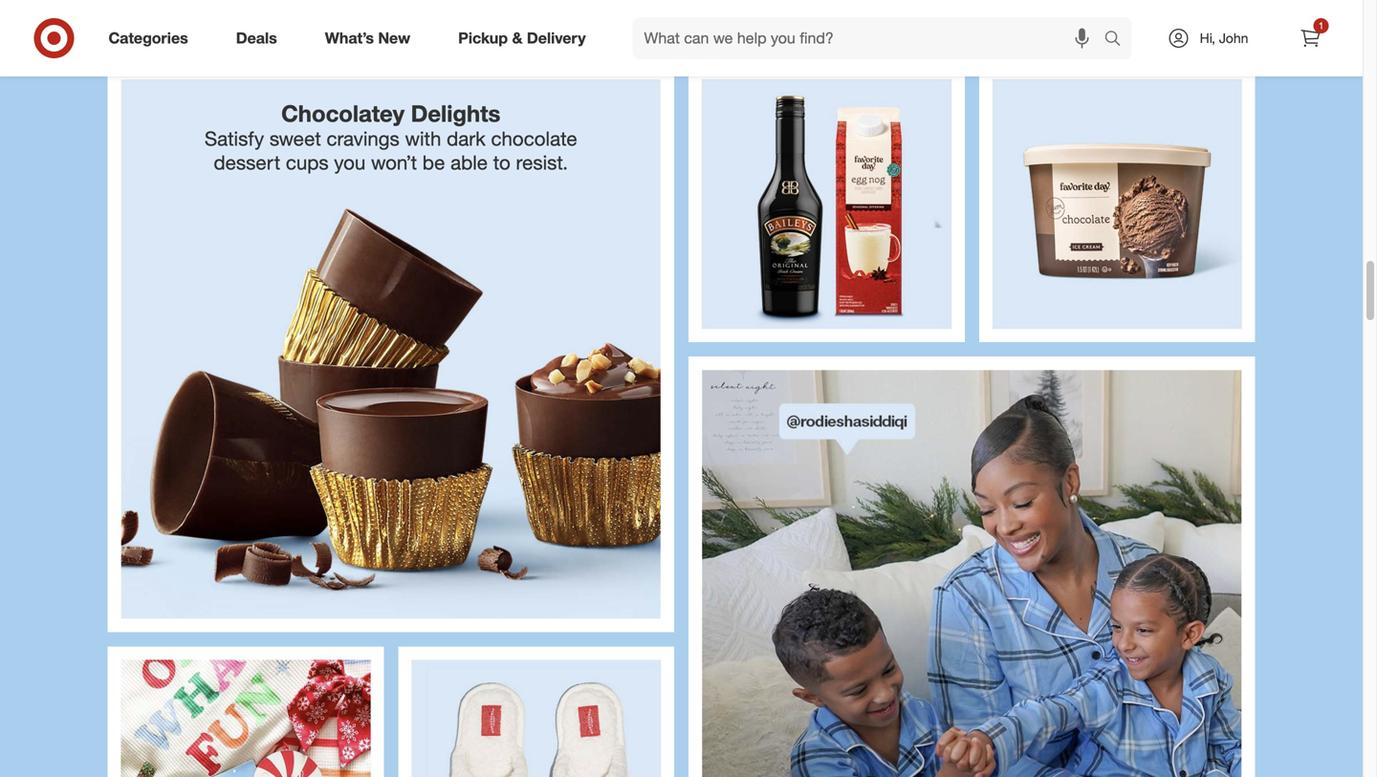 Task type: describe. For each thing, give the bounding box(es) containing it.
chocolatey
[[281, 100, 405, 127]]

what's new
[[325, 29, 411, 47]]

dark
[[447, 127, 486, 151]]

deals
[[236, 29, 277, 47]]

what's new link
[[309, 17, 435, 59]]

with
[[405, 127, 441, 151]]

pickup & delivery
[[458, 29, 586, 47]]

deals link
[[220, 17, 301, 59]]

delivery
[[527, 29, 586, 47]]

delights
[[411, 100, 501, 127]]

satisfy
[[205, 127, 264, 151]]

be
[[423, 151, 445, 174]]

pickup & delivery link
[[442, 17, 610, 59]]

won't
[[371, 151, 417, 174]]

hi, john
[[1201, 30, 1249, 46]]

1
[[1319, 20, 1325, 32]]

1 link
[[1290, 17, 1332, 59]]

pickup
[[458, 29, 508, 47]]

new
[[378, 29, 411, 47]]

chocolate
[[491, 127, 578, 151]]



Task type: vqa. For each thing, say whether or not it's contained in the screenshot.
'(3)'
no



Task type: locate. For each thing, give the bounding box(es) containing it.
john
[[1220, 30, 1249, 46]]

cravings
[[327, 127, 400, 151]]

search button
[[1096, 17, 1142, 63]]

search
[[1096, 31, 1142, 49]]

sweet
[[270, 127, 321, 151]]

what's
[[325, 29, 374, 47]]

dessert
[[214, 151, 281, 174]]

categories
[[109, 29, 188, 47]]

What can we help you find? suggestions appear below search field
[[633, 17, 1110, 59]]

to
[[493, 151, 511, 174]]

able
[[451, 151, 488, 174]]

categories link
[[92, 17, 212, 59]]

chocolatey delights satisfy sweet cravings with dark chocolate dessert cups you won't be able to resist.
[[205, 100, 583, 174]]

hi,
[[1201, 30, 1216, 46]]

resist.
[[516, 151, 568, 174]]

you
[[334, 151, 366, 174]]

cups
[[286, 151, 329, 174]]

&
[[512, 29, 523, 47]]



